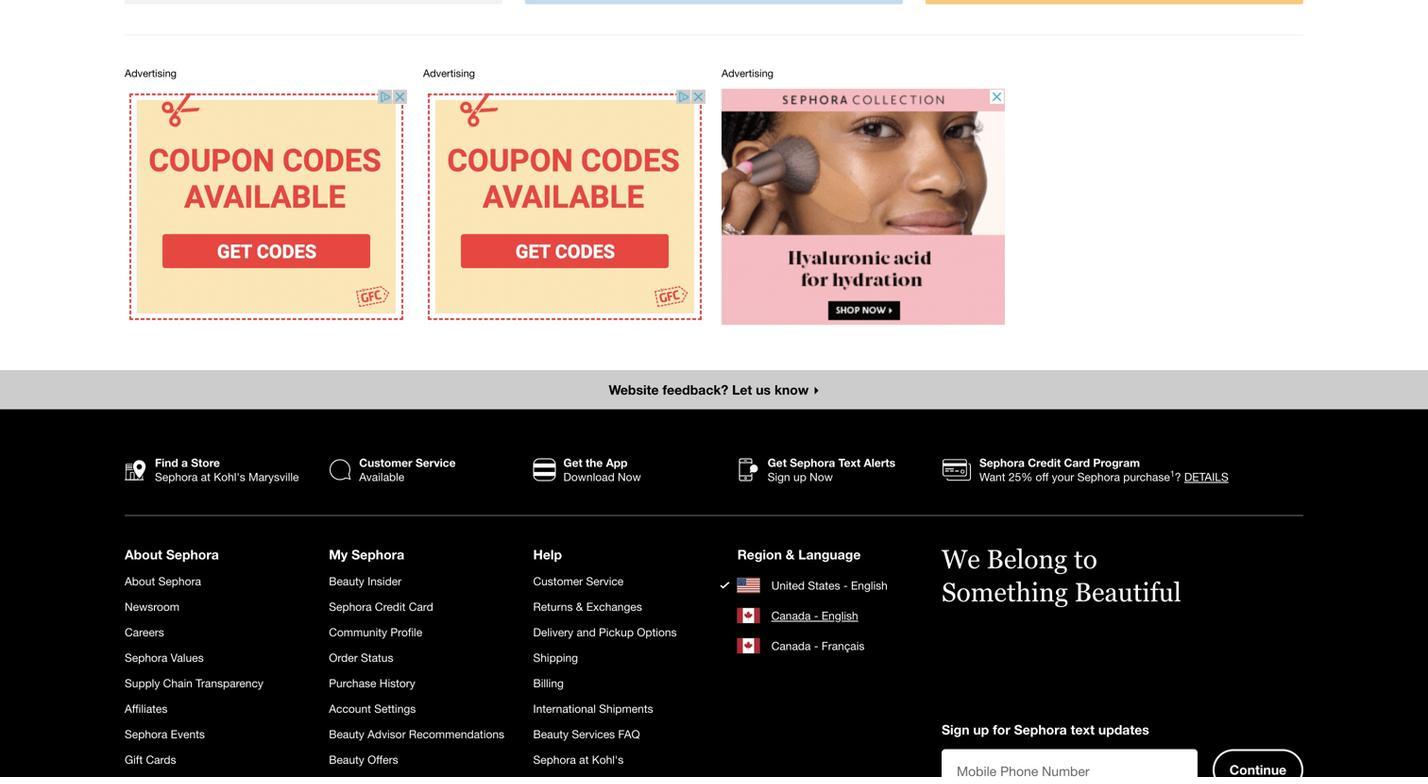 Task type: locate. For each thing, give the bounding box(es) containing it.
english up français
[[822, 609, 858, 622]]

0 vertical spatial canada
[[771, 609, 811, 622]]

0 horizontal spatial advertising
[[125, 67, 177, 79]]

customer up "available"
[[359, 456, 412, 469]]

account settings link
[[329, 698, 511, 720]]

- for english
[[814, 609, 818, 622]]

delivery and pickup options
[[533, 626, 677, 639]]

offers
[[368, 753, 398, 766]]

get inside get sephora text alerts sign up now
[[768, 456, 787, 469]]

now inside get sephora text alerts sign up now
[[810, 470, 833, 483]]

at down the store
[[201, 470, 211, 483]]

account
[[329, 702, 371, 715]]

beauty left offers
[[329, 753, 364, 766]]

1 vertical spatial sign
[[942, 722, 970, 738]]

get the app download now
[[563, 456, 641, 483]]

store
[[191, 456, 220, 469]]

1 horizontal spatial kohl's
[[592, 753, 624, 766]]

1 canada from the top
[[771, 609, 811, 622]]

supply
[[125, 677, 160, 690]]

card up your on the bottom
[[1064, 456, 1090, 469]]

credit inside sephora credit card program want 25 % off your sephora purchase 1 ? details
[[1028, 456, 1061, 469]]

my sephora
[[329, 547, 404, 562]]

affiliates link
[[125, 698, 306, 720]]

- up canada - français
[[814, 609, 818, 622]]

at
[[201, 470, 211, 483], [579, 753, 589, 766]]

beauty down international
[[533, 728, 569, 741]]

sephora credit card
[[329, 600, 433, 613]]

shipping
[[533, 651, 578, 664]]

1 vertical spatial &
[[576, 600, 583, 613]]

canada - français
[[771, 639, 865, 653]]

services
[[572, 728, 615, 741]]

1 vertical spatial card
[[409, 600, 433, 613]]

customer for customer service available
[[359, 456, 412, 469]]

1 horizontal spatial advertisement element
[[423, 89, 707, 325]]

1 vertical spatial -
[[814, 609, 818, 622]]

- right states
[[843, 579, 848, 592]]

canada down the "united"
[[771, 609, 811, 622]]

now down app
[[618, 470, 641, 483]]

customer up the returns
[[533, 575, 583, 588]]

beauty offers
[[329, 753, 398, 766]]

careers link
[[125, 621, 306, 643]]

sephora up want
[[979, 456, 1025, 469]]

2 horizontal spatial advertisement element
[[722, 89, 1005, 325]]

beauty offers link
[[329, 749, 511, 771]]

advertising
[[125, 67, 177, 79], [423, 67, 475, 79], [722, 67, 774, 79]]

kohl's inside find a store sephora at kohl's marysville
[[214, 470, 245, 483]]

gift
[[125, 753, 143, 766]]

1 horizontal spatial credit
[[1028, 456, 1061, 469]]

service inside customer service available
[[416, 456, 456, 469]]

community
[[329, 626, 387, 639]]

%
[[1021, 470, 1033, 483]]

about sephora up newsroom
[[125, 575, 201, 588]]

now inside "get the app download now"
[[618, 470, 641, 483]]

canada for canada - français
[[771, 639, 811, 653]]

2 vertical spatial -
[[814, 639, 818, 653]]

0 vertical spatial up
[[793, 470, 807, 483]]

0 vertical spatial card
[[1064, 456, 1090, 469]]

my
[[329, 547, 348, 562]]

& for region
[[786, 547, 795, 562]]

sephora right for at the right bottom of the page
[[1014, 722, 1067, 738]]

advertisement element
[[125, 89, 408, 325], [423, 89, 707, 325], [722, 89, 1005, 325]]

service
[[416, 456, 456, 469], [586, 575, 624, 588]]

sephora up newsroom
[[158, 575, 201, 588]]

1 horizontal spatial get
[[768, 456, 787, 469]]

shipping link
[[533, 647, 715, 669]]

0 horizontal spatial now
[[618, 470, 641, 483]]

1 vertical spatial service
[[586, 575, 624, 588]]

2 canada from the top
[[771, 639, 811, 653]]

- for français
[[814, 639, 818, 653]]

0 horizontal spatial credit
[[375, 600, 406, 613]]

english right states
[[851, 579, 888, 592]]

know
[[775, 382, 809, 398]]

sephora at kohl's
[[533, 753, 624, 766]]

beauty for beauty insider
[[329, 575, 364, 588]]

0 horizontal spatial sign
[[768, 470, 790, 483]]

billing link
[[533, 672, 715, 694]]

français
[[822, 639, 865, 653]]

1 horizontal spatial &
[[786, 547, 795, 562]]

beauty down account at left bottom
[[329, 728, 364, 741]]

0 vertical spatial service
[[416, 456, 456, 469]]

2 advertisement element from the left
[[423, 89, 707, 325]]

0 vertical spatial -
[[843, 579, 848, 592]]

region
[[737, 547, 782, 562]]

transparency
[[196, 677, 263, 690]]

0 horizontal spatial kohl's
[[214, 470, 245, 483]]

website feedback? let us know ▸ button
[[597, 370, 831, 409]]

3 advertising from the left
[[722, 67, 774, 79]]

1 vertical spatial customer
[[533, 575, 583, 588]]

get left text
[[768, 456, 787, 469]]

kohl's down the store
[[214, 470, 245, 483]]

& down customer service
[[576, 600, 583, 613]]

sephora inside find a store sephora at kohl's marysville
[[155, 470, 198, 483]]

1 advertisement element from the left
[[125, 89, 408, 325]]

3 advertisement element from the left
[[722, 89, 1005, 325]]

at down beauty services faq
[[579, 753, 589, 766]]

sephora down program
[[1077, 470, 1120, 483]]

canada down canada - english
[[771, 639, 811, 653]]

0 vertical spatial about sephora
[[125, 547, 219, 562]]

1 horizontal spatial advertising
[[423, 67, 475, 79]]

card for sephora credit card program want 25 % off your sephora purchase 1 ? details
[[1064, 456, 1090, 469]]

region & language
[[737, 547, 861, 562]]

1 horizontal spatial sign
[[942, 722, 970, 738]]

app
[[606, 456, 628, 469]]

1 horizontal spatial now
[[810, 470, 833, 483]]

delivery
[[533, 626, 573, 639]]

canada for canada - english
[[771, 609, 811, 622]]

get left the
[[563, 456, 583, 469]]

marysville
[[249, 470, 299, 483]]

1 horizontal spatial card
[[1064, 456, 1090, 469]]

sephora up community
[[329, 600, 372, 613]]

sign
[[768, 470, 790, 483], [942, 722, 970, 738]]

0 vertical spatial customer
[[359, 456, 412, 469]]

sephora values
[[125, 651, 204, 664]]

up up the region & language
[[793, 470, 807, 483]]

1 get from the left
[[563, 456, 583, 469]]

0 horizontal spatial advertisement element
[[125, 89, 408, 325]]

credit down insider
[[375, 600, 406, 613]]

credit
[[1028, 456, 1061, 469], [375, 600, 406, 613]]

card inside sephora credit card program want 25 % off your sephora purchase 1 ? details
[[1064, 456, 1090, 469]]

the
[[586, 456, 603, 469]]

values
[[171, 651, 204, 664]]

sephora down affiliates
[[125, 728, 168, 741]]

1 vertical spatial up
[[973, 722, 989, 738]]

english
[[851, 579, 888, 592], [822, 609, 858, 622]]

newsroom
[[125, 600, 179, 613]]

canada
[[771, 609, 811, 622], [771, 639, 811, 653]]

sephora inside about sephora link
[[158, 575, 201, 588]]

25
[[1009, 470, 1021, 483]]

sephora up insider
[[351, 547, 404, 562]]

credit up off
[[1028, 456, 1061, 469]]

sign left for at the right bottom of the page
[[942, 722, 970, 738]]

exchanges
[[586, 600, 642, 613]]

2 now from the left
[[810, 470, 833, 483]]

order status
[[329, 651, 393, 664]]

0 horizontal spatial card
[[409, 600, 433, 613]]

0 horizontal spatial at
[[201, 470, 211, 483]]

beauty
[[329, 575, 364, 588], [329, 728, 364, 741], [533, 728, 569, 741], [329, 753, 364, 766]]

kohl's down the services on the left bottom of the page
[[592, 753, 624, 766]]

& right region
[[786, 547, 795, 562]]

0 vertical spatial sign
[[768, 470, 790, 483]]

& for returns
[[576, 600, 583, 613]]

up left for at the right bottom of the page
[[973, 722, 989, 738]]

feedback?
[[663, 382, 728, 398]]

beauty services faq
[[533, 728, 640, 741]]

& inside returns & exchanges link
[[576, 600, 583, 613]]

get inside "get the app download now"
[[563, 456, 583, 469]]

sign up region
[[768, 470, 790, 483]]

0 horizontal spatial get
[[563, 456, 583, 469]]

about sephora
[[125, 547, 219, 562], [125, 575, 201, 588]]

beauty down my
[[329, 575, 364, 588]]

1 horizontal spatial service
[[586, 575, 624, 588]]

1 vertical spatial kohl's
[[592, 753, 624, 766]]

0 vertical spatial at
[[201, 470, 211, 483]]

united states - english
[[771, 579, 888, 592]]

0 vertical spatial kohl's
[[214, 470, 245, 483]]

customer inside customer service available
[[359, 456, 412, 469]]

states
[[808, 579, 840, 592]]

options
[[637, 626, 677, 639]]

1 vertical spatial at
[[579, 753, 589, 766]]

sephora up about sephora link
[[166, 547, 219, 562]]

1 about from the top
[[125, 547, 162, 562]]

sephora down careers
[[125, 651, 168, 664]]

credit for sephora credit card program want 25 % off your sephora purchase 1 ? details
[[1028, 456, 1061, 469]]

1 vertical spatial canada
[[771, 639, 811, 653]]

chain
[[163, 677, 193, 690]]

pickup
[[599, 626, 634, 639]]

sephora down beauty services faq
[[533, 753, 576, 766]]

1 vertical spatial about sephora
[[125, 575, 201, 588]]

0 horizontal spatial service
[[416, 456, 456, 469]]

now
[[618, 470, 641, 483], [810, 470, 833, 483]]

something
[[942, 577, 1068, 607]]

sephora events link
[[125, 723, 306, 745]]

1 now from the left
[[618, 470, 641, 483]]

0 horizontal spatial customer
[[359, 456, 412, 469]]

returns & exchanges link
[[533, 596, 715, 618]]

0 horizontal spatial up
[[793, 470, 807, 483]]

2 get from the left
[[768, 456, 787, 469]]

settings
[[374, 702, 416, 715]]

- left français
[[814, 639, 818, 653]]

0 vertical spatial &
[[786, 547, 795, 562]]

english inside 'canada - english' button
[[822, 609, 858, 622]]

None telephone field
[[943, 750, 1197, 777]]

get for get sephora text alerts sign up now
[[768, 456, 787, 469]]

beauty advisor recommendations
[[329, 728, 504, 741]]

canada - english button
[[737, 601, 919, 631]]

insider
[[368, 575, 402, 588]]

2 horizontal spatial advertising
[[722, 67, 774, 79]]

sephora left text
[[790, 456, 835, 469]]

now up language
[[810, 470, 833, 483]]

0 horizontal spatial &
[[576, 600, 583, 613]]

0 vertical spatial credit
[[1028, 456, 1061, 469]]

about sephora up about sephora link
[[125, 547, 219, 562]]

belong
[[987, 544, 1068, 574]]

1 vertical spatial credit
[[375, 600, 406, 613]]

sephora down a
[[155, 470, 198, 483]]

card down beauty insider link
[[409, 600, 433, 613]]

0 vertical spatial about
[[125, 547, 162, 562]]

1 horizontal spatial customer
[[533, 575, 583, 588]]

1 vertical spatial english
[[822, 609, 858, 622]]

1 horizontal spatial at
[[579, 753, 589, 766]]

international shipments link
[[533, 698, 715, 720]]

1 vertical spatial about
[[125, 575, 155, 588]]



Task type: describe. For each thing, give the bounding box(es) containing it.
for
[[993, 722, 1011, 738]]

community profile link
[[329, 621, 511, 643]]

up inside get sephora text alerts sign up now
[[793, 470, 807, 483]]

returns
[[533, 600, 573, 613]]

get for get the app download now
[[563, 456, 583, 469]]

customer service
[[533, 575, 624, 588]]

sephora inside get sephora text alerts sign up now
[[790, 456, 835, 469]]

recommendations
[[409, 728, 504, 741]]

delivery and pickup options link
[[533, 621, 715, 643]]

purchase
[[1123, 470, 1170, 483]]

credit for sephora credit card
[[375, 600, 406, 613]]

customer for customer service
[[533, 575, 583, 588]]

order status link
[[329, 647, 511, 669]]

1
[[1170, 469, 1175, 479]]

1 horizontal spatial up
[[973, 722, 989, 738]]

sephora values link
[[125, 647, 306, 669]]

text
[[838, 456, 861, 469]]

customer service link
[[533, 570, 715, 592]]

and
[[577, 626, 596, 639]]

alerts
[[864, 456, 896, 469]]

we belong to something beautiful
[[942, 544, 1182, 607]]

a
[[181, 456, 188, 469]]

canada - français button
[[737, 631, 919, 661]]

?
[[1175, 470, 1181, 483]]

help
[[533, 547, 562, 562]]

sign up for sephora text updates
[[942, 722, 1149, 738]]

purchase history link
[[329, 672, 511, 694]]

events
[[171, 728, 205, 741]]

sephora inside sephora credit card link
[[329, 600, 372, 613]]

service for customer service
[[586, 575, 624, 588]]

service for customer service available
[[416, 456, 456, 469]]

returns & exchanges
[[533, 600, 642, 613]]

let
[[732, 382, 752, 398]]

1 about sephora from the top
[[125, 547, 219, 562]]

beauty insider link
[[329, 570, 511, 592]]

sephora inside 'sephora values' "link"
[[125, 651, 168, 664]]

advisor
[[368, 728, 406, 741]]

supply chain transparency link
[[125, 672, 306, 694]]

sign inside get sephora text alerts sign up now
[[768, 470, 790, 483]]

updates
[[1098, 722, 1149, 738]]

sephora at kohl's link
[[533, 749, 715, 771]]

your
[[1052, 470, 1074, 483]]

us
[[756, 382, 771, 398]]

beauty insider
[[329, 575, 402, 588]]

2 about sephora from the top
[[125, 575, 201, 588]]

get sephora text alerts sign up now
[[768, 456, 896, 483]]

▸
[[812, 382, 819, 398]]

card for sephora credit card
[[409, 600, 433, 613]]

beauty for beauty offers
[[329, 753, 364, 766]]

download
[[563, 470, 615, 483]]

international shipments
[[533, 702, 653, 715]]

sephora events
[[125, 728, 205, 741]]

2 advertising from the left
[[423, 67, 475, 79]]

profile
[[390, 626, 422, 639]]

we
[[942, 544, 980, 574]]

beauty for beauty advisor recommendations
[[329, 728, 364, 741]]

newsroom link
[[125, 596, 306, 618]]

about sephora link
[[125, 570, 306, 592]]

details
[[1184, 470, 1229, 483]]

community profile
[[329, 626, 422, 639]]

canada - english
[[771, 609, 858, 622]]

text
[[1071, 722, 1095, 738]]

find a store sephora at kohl's marysville
[[155, 456, 299, 483]]

beauty services faq link
[[533, 723, 715, 745]]

gift cards
[[125, 753, 176, 766]]

gift cards link
[[125, 749, 306, 771]]

status
[[361, 651, 393, 664]]

beauty for beauty services faq
[[533, 728, 569, 741]]

sephora inside sephora at kohl's link
[[533, 753, 576, 766]]

1 advertising from the left
[[125, 67, 177, 79]]

at inside find a store sephora at kohl's marysville
[[201, 470, 211, 483]]

sephora inside sephora events link
[[125, 728, 168, 741]]

faq
[[618, 728, 640, 741]]

website feedback? let us know ▸
[[609, 382, 819, 398]]

language
[[798, 547, 861, 562]]

shipments
[[599, 702, 653, 715]]

0 vertical spatial english
[[851, 579, 888, 592]]

off
[[1036, 470, 1049, 483]]

want
[[979, 470, 1006, 483]]

cards
[[146, 753, 176, 766]]

order
[[329, 651, 358, 664]]

affiliates
[[125, 702, 168, 715]]

sephora credit card program want 25 % off your sephora purchase 1 ? details
[[979, 456, 1229, 483]]

available
[[359, 470, 405, 483]]

careers
[[125, 626, 164, 639]]

beauty advisor recommendations link
[[329, 723, 511, 745]]

account settings
[[329, 702, 416, 715]]

find
[[155, 456, 178, 469]]

sephora credit card link
[[329, 596, 511, 618]]

website
[[609, 382, 659, 398]]

customer service available
[[359, 456, 456, 483]]

2 about from the top
[[125, 575, 155, 588]]

billing
[[533, 677, 564, 690]]

purchase
[[329, 677, 376, 690]]



Task type: vqa. For each thing, say whether or not it's contained in the screenshot.


